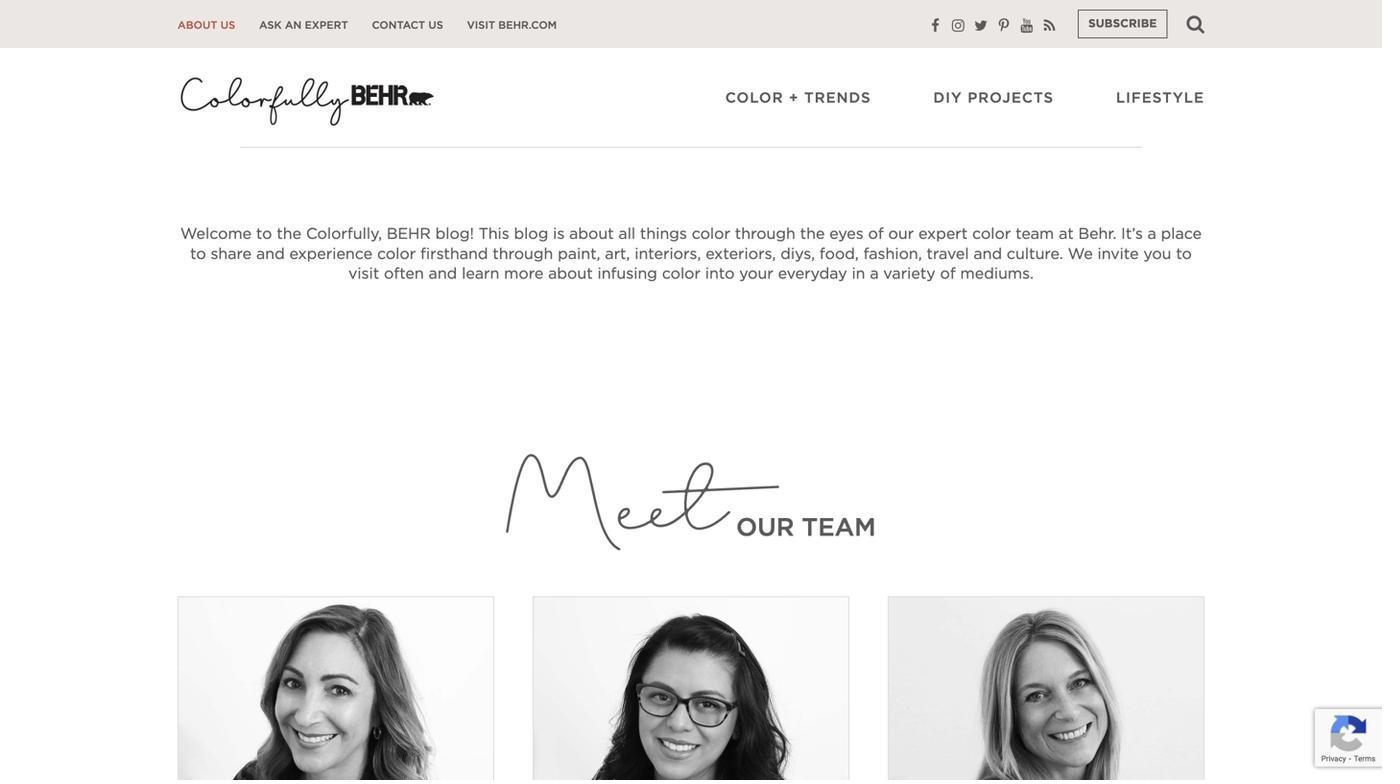Task type: vqa. For each thing, say whether or not it's contained in the screenshot.
Visit behr.com link
yes



Task type: describe. For each thing, give the bounding box(es) containing it.
it's
[[1121, 227, 1143, 242]]

color up mediums.
[[972, 227, 1011, 242]]

experience
[[289, 247, 373, 262]]

subscribe link
[[1078, 10, 1168, 38]]

contact us
[[372, 20, 443, 31]]

diy projects link
[[934, 89, 1054, 108]]

behr.
[[1079, 227, 1117, 242]]

lifestyle
[[1116, 91, 1205, 106]]

this
[[479, 227, 509, 242]]

an
[[285, 20, 302, 31]]

blog!
[[435, 227, 474, 242]]

at
[[1059, 227, 1074, 242]]

interiors,
[[635, 247, 701, 262]]

visit behr.com
[[467, 20, 557, 31]]

2 the from the left
[[800, 227, 825, 242]]

contact
[[372, 20, 425, 31]]

meet our team
[[506, 419, 876, 586]]

exteriors,
[[706, 247, 776, 262]]

projects
[[968, 91, 1054, 106]]

meet
[[506, 419, 729, 586]]

about us
[[178, 20, 235, 31]]

color + trends link
[[725, 89, 871, 108]]

more
[[504, 267, 544, 282]]

ask an expert
[[259, 20, 348, 31]]

colorfully,
[[306, 227, 382, 242]]

color down interiors,
[[662, 267, 701, 282]]

you
[[1144, 247, 1172, 262]]

often
[[384, 267, 424, 282]]

your
[[739, 267, 774, 282]]

diys,
[[781, 247, 815, 262]]

welcome to the colorfully, behr blog! this blog is about all things color through the eyes of our expert color team at behr. it's a place to share and experience color firsthand through paint, art, interiors, exteriors, diys, food, fashion, travel and culture. we invite you to visit often and learn more about infusing color into your everyday in a variety of mediums.
[[180, 227, 1202, 282]]

lifestyle link
[[1116, 89, 1205, 108]]

ask an expert link
[[259, 19, 348, 32]]

1 featured image image from the left
[[179, 598, 493, 780]]

blog
[[514, 227, 548, 242]]

infusing
[[598, 267, 658, 282]]

color up often
[[377, 247, 416, 262]]

behr
[[387, 227, 431, 242]]

ask
[[259, 20, 282, 31]]

1 vertical spatial through
[[493, 247, 553, 262]]

us for about us
[[221, 20, 235, 31]]

in
[[852, 267, 865, 282]]

diy
[[934, 91, 963, 106]]

0 horizontal spatial to
[[190, 247, 206, 262]]

behr.com
[[498, 20, 557, 31]]

everyday
[[778, 267, 847, 282]]

visit behr.com link
[[467, 19, 557, 32]]

about
[[178, 20, 217, 31]]

0 horizontal spatial of
[[868, 227, 884, 242]]

1 horizontal spatial to
[[256, 227, 272, 242]]



Task type: locate. For each thing, give the bounding box(es) containing it.
eyes
[[830, 227, 864, 242]]

of left our
[[868, 227, 884, 242]]

0 horizontal spatial featured image image
[[179, 598, 493, 780]]

to right welcome
[[256, 227, 272, 242]]

0 vertical spatial of
[[868, 227, 884, 242]]

1 horizontal spatial a
[[1148, 227, 1157, 242]]

2 featured image image from the left
[[534, 598, 849, 780]]

invite
[[1098, 247, 1139, 262]]

food,
[[820, 247, 859, 262]]

the
[[277, 227, 302, 242], [800, 227, 825, 242]]

things
[[640, 227, 687, 242]]

welcome
[[180, 227, 252, 242]]

the up the diys,
[[800, 227, 825, 242]]

to
[[256, 227, 272, 242], [190, 247, 206, 262], [1176, 247, 1192, 262]]

fashion,
[[864, 247, 922, 262]]

about down paint,
[[548, 267, 593, 282]]

through
[[735, 227, 796, 242], [493, 247, 553, 262]]

through up exteriors,
[[735, 227, 796, 242]]

art,
[[605, 247, 630, 262]]

2 us from the left
[[428, 20, 443, 31]]

mediums.
[[960, 267, 1034, 282]]

about up paint,
[[569, 227, 614, 242]]

culture.
[[1007, 247, 1063, 262]]

we
[[1068, 247, 1093, 262]]

2 horizontal spatial featured image image
[[889, 598, 1204, 780]]

the up experience
[[277, 227, 302, 242]]

color
[[692, 227, 730, 242], [972, 227, 1011, 242], [377, 247, 416, 262], [662, 267, 701, 282]]

firsthand
[[420, 247, 488, 262]]

share
[[211, 247, 252, 262]]

us right contact at top
[[428, 20, 443, 31]]

of
[[868, 227, 884, 242], [940, 267, 956, 282]]

us
[[221, 20, 235, 31], [428, 20, 443, 31]]

into
[[705, 267, 735, 282]]

to down welcome
[[190, 247, 206, 262]]

all
[[619, 227, 636, 242]]

our
[[736, 516, 794, 541]]

0 horizontal spatial through
[[493, 247, 553, 262]]

0 horizontal spatial the
[[277, 227, 302, 242]]

color + trends
[[725, 91, 871, 106]]

0 vertical spatial a
[[1148, 227, 1157, 242]]

1 horizontal spatial us
[[428, 20, 443, 31]]

color up exteriors,
[[692, 227, 730, 242]]

visit
[[467, 20, 495, 31]]

1 horizontal spatial through
[[735, 227, 796, 242]]

visit
[[348, 267, 379, 282]]

team
[[1016, 227, 1054, 242]]

and
[[256, 247, 285, 262], [974, 247, 1002, 262], [429, 267, 457, 282]]

a right it's
[[1148, 227, 1157, 242]]

variety
[[884, 267, 936, 282]]

trends
[[804, 91, 871, 106]]

through up more
[[493, 247, 553, 262]]

1 horizontal spatial featured image image
[[534, 598, 849, 780]]

0 horizontal spatial us
[[221, 20, 235, 31]]

0 vertical spatial through
[[735, 227, 796, 242]]

2 horizontal spatial and
[[974, 247, 1002, 262]]

1 vertical spatial a
[[870, 267, 879, 282]]

team
[[802, 516, 876, 541]]

+
[[789, 91, 799, 106]]

us for contact us
[[428, 20, 443, 31]]

about
[[569, 227, 614, 242], [548, 267, 593, 282]]

1 horizontal spatial the
[[800, 227, 825, 242]]

a right in
[[870, 267, 879, 282]]

to down place
[[1176, 247, 1192, 262]]

expert
[[305, 20, 348, 31]]

of down travel
[[940, 267, 956, 282]]

us right about
[[221, 20, 235, 31]]

contact us link
[[372, 19, 443, 32]]

learn
[[462, 267, 500, 282]]

diy projects
[[934, 91, 1054, 106]]

0 horizontal spatial a
[[870, 267, 879, 282]]

and right share
[[256, 247, 285, 262]]

and up mediums.
[[974, 247, 1002, 262]]

search image
[[1187, 14, 1205, 34]]

and down firsthand
[[429, 267, 457, 282]]

2 horizontal spatial to
[[1176, 247, 1192, 262]]

1 the from the left
[[277, 227, 302, 242]]

our
[[889, 227, 914, 242]]

subscribe
[[1089, 18, 1157, 30]]

colorfully behr image
[[178, 67, 437, 132]]

1 horizontal spatial and
[[429, 267, 457, 282]]

1 vertical spatial about
[[548, 267, 593, 282]]

color
[[725, 91, 784, 106]]

a
[[1148, 227, 1157, 242], [870, 267, 879, 282]]

expert
[[919, 227, 968, 242]]

place
[[1161, 227, 1202, 242]]

3 featured image image from the left
[[889, 598, 1204, 780]]

travel
[[927, 247, 969, 262]]

0 horizontal spatial and
[[256, 247, 285, 262]]

1 horizontal spatial of
[[940, 267, 956, 282]]

paint,
[[558, 247, 600, 262]]

is
[[553, 227, 565, 242]]

about us link
[[178, 19, 235, 32]]

featured image image
[[179, 598, 493, 780], [534, 598, 849, 780], [889, 598, 1204, 780]]

1 vertical spatial of
[[940, 267, 956, 282]]

0 vertical spatial about
[[569, 227, 614, 242]]

1 us from the left
[[221, 20, 235, 31]]



